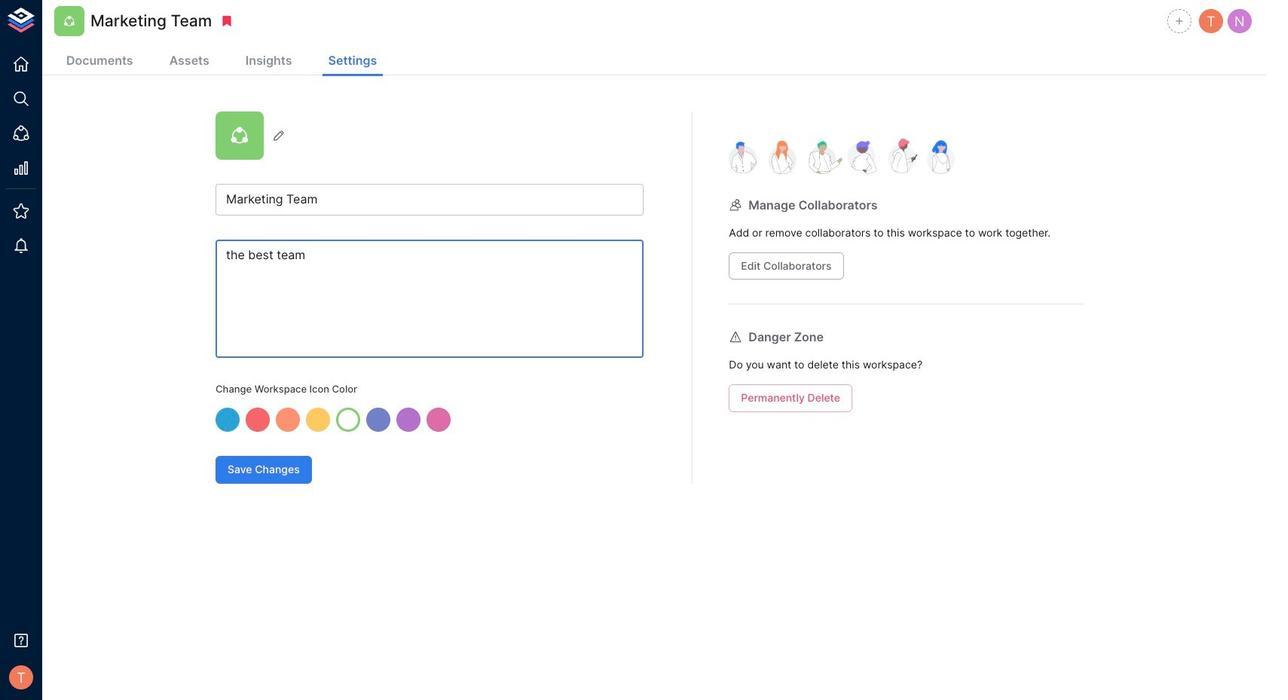 Task type: describe. For each thing, give the bounding box(es) containing it.
Workspace Name text field
[[216, 184, 644, 216]]



Task type: vqa. For each thing, say whether or not it's contained in the screenshot.
the middle tooltip
no



Task type: locate. For each thing, give the bounding box(es) containing it.
Workspace notes are visible to all members and guests. text field
[[216, 240, 644, 358]]

remove bookmark image
[[220, 14, 234, 28]]



